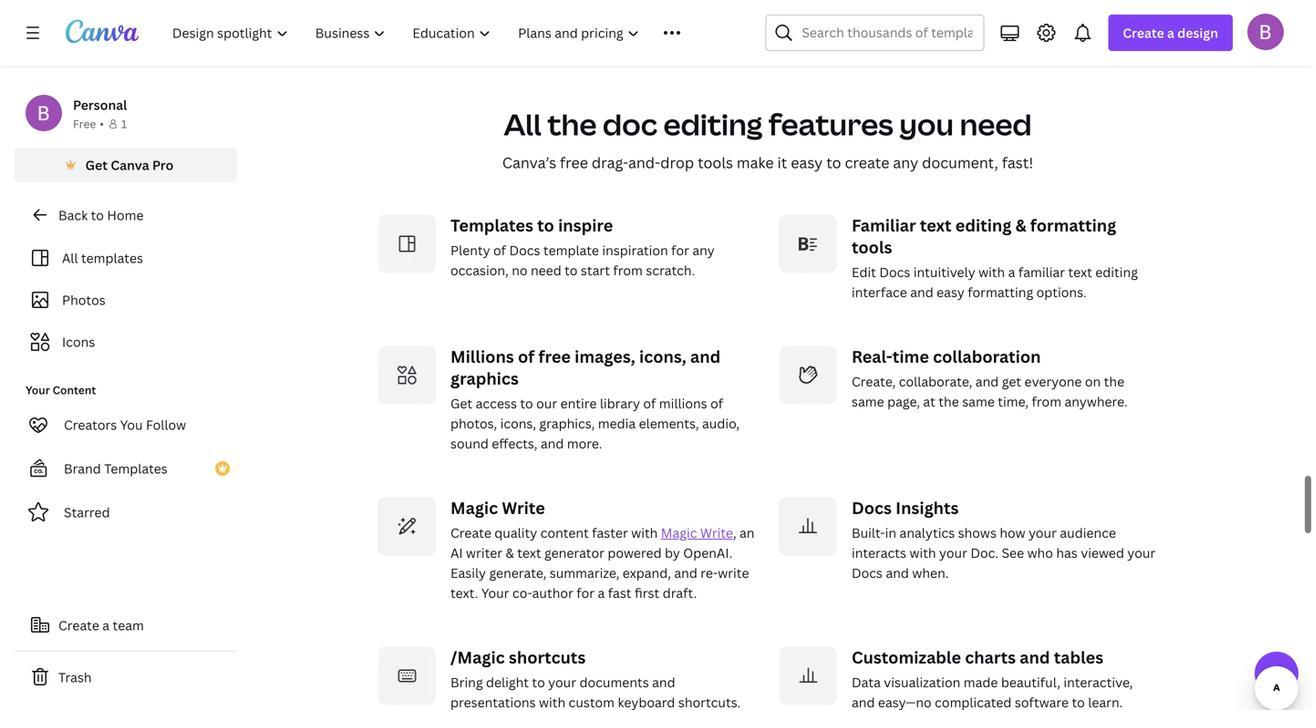 Task type: describe. For each thing, give the bounding box(es) containing it.
scratch.
[[646, 262, 695, 279]]

in
[[886, 525, 897, 542]]

templates inside templates to inspire plenty of docs template inspiration for any occasion, no need to start from scratch.
[[451, 215, 534, 237]]

time,
[[998, 393, 1029, 411]]

you
[[900, 105, 954, 144]]

create a team button
[[15, 608, 237, 644]]

free inside millions of free images, icons, and graphics get access to our entire library of millions of photos, icons, graphics, media elements, audio, sound effects, and more.
[[539, 346, 571, 368]]

for inside , an ai writer & text generator powered by openai. easily generate, summarize, expand, and re-write text. your co-author for a fast first draft.
[[577, 585, 595, 602]]

data
[[852, 674, 881, 692]]

and up beautiful,
[[1020, 647, 1050, 669]]

insights
[[896, 497, 959, 520]]

easily
[[451, 565, 486, 582]]

templates to inspire image
[[378, 215, 436, 273]]

trash
[[58, 669, 92, 687]]

made
[[964, 674, 998, 692]]

millions of free images, icons, and graphics get access to our entire library of millions of photos, icons, graphics, media elements, audio, sound effects, and more.
[[451, 346, 740, 453]]

our
[[537, 395, 558, 413]]

built-
[[852, 525, 886, 542]]

for inside templates to inspire plenty of docs template inspiration for any occasion, no need to start from scratch.
[[672, 242, 690, 259]]

it
[[778, 153, 788, 173]]

tools inside all the doc editing features you need canva's free drag-and-drop tools make it easy to create any document, fast!
[[698, 153, 733, 173]]

2 vertical spatial the
[[939, 393, 960, 411]]

features
[[769, 105, 894, 144]]

delight
[[486, 674, 529, 692]]

1
[[121, 116, 127, 131]]

1 vertical spatial write
[[701, 525, 733, 542]]

millions
[[659, 395, 708, 413]]

millions
[[451, 346, 514, 368]]

and inside the "docs insights built-in analytics shows how your audience interacts with your doc. see who has viewed your docs and when."
[[886, 565, 910, 582]]

first
[[635, 585, 660, 602]]

templates
[[81, 250, 143, 267]]

get inside button
[[85, 156, 108, 174]]

who
[[1028, 545, 1054, 562]]

get inside millions of free images, icons, and graphics get access to our entire library of millions of photos, icons, graphics, media elements, audio, sound effects, and more.
[[451, 395, 473, 413]]

fast
[[608, 585, 632, 602]]

template
[[544, 242, 599, 259]]

faster
[[592, 525, 628, 542]]

collaboration
[[933, 346, 1041, 368]]

create a design
[[1123, 24, 1219, 42]]

charts
[[965, 647, 1016, 669]]

customizable
[[852, 647, 962, 669]]

create,
[[852, 373, 896, 391]]

text inside , an ai writer & text generator powered by openai. easily generate, summarize, expand, and re-write text. your co-author for a fast first draft.
[[517, 545, 542, 562]]

,
[[733, 525, 737, 542]]

your inside /magic shortcuts bring delight to your documents and presentations with custom keyboard shortcuts.
[[548, 674, 577, 692]]

shows
[[958, 525, 997, 542]]

and down graphics,
[[541, 435, 564, 453]]

magic write image
[[378, 498, 436, 556]]

intuitively
[[914, 264, 976, 281]]

a inside create a team button
[[102, 617, 110, 634]]

to down the template
[[565, 262, 578, 279]]

interactive,
[[1064, 674, 1134, 692]]

templates to inspire plenty of docs template inspiration for any occasion, no need to start from scratch.
[[451, 215, 715, 279]]

editing inside all the doc editing features you need canva's free drag-and-drop tools make it easy to create any document, fast!
[[664, 105, 763, 144]]

author
[[532, 585, 574, 602]]

1 vertical spatial editing
[[956, 215, 1012, 237]]

brand templates link
[[15, 451, 237, 487]]

your content
[[26, 383, 96, 398]]

Search search field
[[802, 16, 973, 50]]

your up when.
[[940, 545, 968, 562]]

you
[[120, 416, 143, 434]]

documents
[[580, 674, 649, 692]]

docs insights image
[[779, 498, 837, 556]]

any inside all the doc editing features you need canva's free drag-and-drop tools make it easy to create any document, fast!
[[893, 153, 919, 173]]

inspire
[[558, 215, 613, 237]]

interface
[[852, 284, 908, 301]]

occasion,
[[451, 262, 509, 279]]

sound
[[451, 435, 489, 453]]

of up elements,
[[643, 395, 656, 413]]

to up the template
[[537, 215, 555, 237]]

and down 'data' on the bottom right of page
[[852, 694, 875, 711]]

design
[[1178, 24, 1219, 42]]

shortcuts.
[[679, 694, 741, 711]]

media
[[598, 415, 636, 433]]

has
[[1057, 545, 1078, 562]]

starred link
[[15, 494, 237, 531]]

create for create quality content faster with magic write
[[451, 525, 492, 542]]

1 vertical spatial magic
[[661, 525, 697, 542]]

& inside , an ai writer & text generator powered by openai. easily generate, summarize, expand, and re-write text. your co-author for a fast first draft.
[[506, 545, 514, 562]]

your inside , an ai writer & text generator powered by openai. easily generate, summarize, expand, and re-write text. your co-author for a fast first draft.
[[482, 585, 510, 602]]

familiar
[[1019, 264, 1066, 281]]

content
[[53, 383, 96, 398]]

elements,
[[639, 415, 699, 433]]

free
[[73, 116, 96, 131]]

drag-
[[592, 153, 629, 173]]

generator
[[545, 545, 605, 562]]

familiar text editing & formatting tools edit docs intuitively with a familiar text editing interface and easy formatting options.
[[852, 215, 1138, 301]]

with up powered
[[631, 525, 658, 542]]

and inside real-time collaboration create, collaborate, and get everyone on the same page, at the same time, from anywhere.
[[976, 373, 999, 391]]

real-time collaboration image
[[779, 346, 837, 405]]

, an ai writer & text generator powered by openai. easily generate, summarize, expand, and re-write text. your co-author for a fast first draft.
[[451, 525, 755, 602]]

home
[[107, 207, 144, 224]]

icons link
[[26, 325, 226, 359]]

real-time collaboration create, collaborate, and get everyone on the same page, at the same time, from anywhere.
[[852, 346, 1128, 411]]

1 vertical spatial formatting
[[968, 284, 1034, 301]]

docs inside templates to inspire plenty of docs template inspiration for any occasion, no need to start from scratch.
[[509, 242, 541, 259]]

docs up built-
[[852, 497, 892, 520]]

create for create a design
[[1123, 24, 1165, 42]]

page,
[[888, 393, 920, 411]]

create a team
[[58, 617, 144, 634]]

entire
[[561, 395, 597, 413]]

need inside all the doc editing features you need canva's free drag-and-drop tools make it easy to create any document, fast!
[[960, 105, 1032, 144]]

magic write
[[451, 497, 545, 520]]

need inside templates to inspire plenty of docs template inspiration for any occasion, no need to start from scratch.
[[531, 262, 562, 279]]

graphics,
[[540, 415, 595, 433]]

content
[[541, 525, 589, 542]]

from inside templates to inspire plenty of docs template inspiration for any occasion, no need to start from scratch.
[[613, 262, 643, 279]]

1 horizontal spatial text
[[920, 215, 952, 237]]

more.
[[567, 435, 602, 453]]

millions of free images, icons, and graphics image
[[378, 346, 436, 405]]

ai
[[451, 545, 463, 562]]

photos,
[[451, 415, 497, 433]]

to inside millions of free images, icons, and graphics get access to our entire library of millions of photos, icons, graphics, media elements, audio, sound effects, and more.
[[520, 395, 533, 413]]

and-
[[629, 153, 661, 173]]

create for create a team
[[58, 617, 99, 634]]

doc.
[[971, 545, 999, 562]]

pro
[[152, 156, 174, 174]]

of up audio, in the right bottom of the page
[[711, 395, 724, 413]]

create a design button
[[1109, 15, 1233, 51]]

library
[[600, 395, 640, 413]]

follow
[[146, 416, 186, 434]]

no
[[512, 262, 528, 279]]

presentations
[[451, 694, 536, 711]]



Task type: vqa. For each thing, say whether or not it's contained in the screenshot.


Task type: locate. For each thing, give the bounding box(es) containing it.
0 horizontal spatial from
[[613, 262, 643, 279]]

a left familiar
[[1009, 264, 1016, 281]]

and down intuitively at the top
[[911, 284, 934, 301]]

team
[[113, 617, 144, 634]]

0 vertical spatial templates
[[451, 215, 534, 237]]

all the doc editing features you need canva's free drag-and-drop tools make it easy to create any document, fast!
[[502, 105, 1034, 173]]

a left the fast
[[598, 585, 605, 602]]

get
[[1002, 373, 1022, 391]]

0 vertical spatial tools
[[698, 153, 733, 173]]

text up intuitively at the top
[[920, 215, 952, 237]]

and inside familiar text editing & formatting tools edit docs intuitively with a familiar text editing interface and easy formatting options.
[[911, 284, 934, 301]]

0 horizontal spatial get
[[85, 156, 108, 174]]

1 same from the left
[[852, 393, 885, 411]]

editing right familiar
[[1096, 264, 1138, 281]]

/magic shortcuts bring delight to your documents and presentations with custom keyboard shortcuts.
[[451, 647, 741, 711]]

document,
[[922, 153, 999, 173]]

brand
[[64, 460, 101, 478]]

2 same from the left
[[963, 393, 995, 411]]

your right viewed
[[1128, 545, 1156, 562]]

need up fast!
[[960, 105, 1032, 144]]

docs up 'no'
[[509, 242, 541, 259]]

1 vertical spatial all
[[62, 250, 78, 267]]

2 horizontal spatial text
[[1069, 264, 1093, 281]]

1 horizontal spatial all
[[504, 105, 542, 144]]

1 horizontal spatial write
[[701, 525, 733, 542]]

0 vertical spatial magic
[[451, 497, 498, 520]]

with down "analytics" at the right of the page
[[910, 545, 937, 562]]

software
[[1015, 694, 1069, 711]]

and up millions
[[691, 346, 721, 368]]

write
[[718, 565, 749, 582]]

canva
[[111, 156, 149, 174]]

familiar
[[852, 215, 917, 237]]

custom
[[569, 694, 615, 711]]

to inside customizable charts and tables data visualization made beautiful, interactive, and easy—no complicated software to learn.
[[1072, 694, 1085, 711]]

1 vertical spatial text
[[1069, 264, 1093, 281]]

and left get
[[976, 373, 999, 391]]

the right at
[[939, 393, 960, 411]]

tables
[[1054, 647, 1104, 669]]

get left canva
[[85, 156, 108, 174]]

to left "create"
[[827, 153, 842, 173]]

write up openai.
[[701, 525, 733, 542]]

to left our
[[520, 395, 533, 413]]

effects,
[[492, 435, 538, 453]]

1 horizontal spatial the
[[939, 393, 960, 411]]

write up quality
[[502, 497, 545, 520]]

None search field
[[766, 15, 985, 51]]

/magic shortcuts image
[[378, 647, 436, 706]]

with inside familiar text editing & formatting tools edit docs intuitively with a familiar text editing interface and easy formatting options.
[[979, 264, 1006, 281]]

1 horizontal spatial templates
[[451, 215, 534, 237]]

2 horizontal spatial create
[[1123, 24, 1165, 42]]

1 vertical spatial &
[[506, 545, 514, 562]]

1 vertical spatial create
[[451, 525, 492, 542]]

editing
[[664, 105, 763, 144], [956, 215, 1012, 237], [1096, 264, 1138, 281]]

free •
[[73, 116, 104, 131]]

to left "learn."
[[1072, 694, 1085, 711]]

icons, up millions
[[640, 346, 687, 368]]

templates inside "link"
[[104, 460, 168, 478]]

2 vertical spatial editing
[[1096, 264, 1138, 281]]

all for templates
[[62, 250, 78, 267]]

1 vertical spatial templates
[[104, 460, 168, 478]]

with right intuitively at the top
[[979, 264, 1006, 281]]

1 horizontal spatial &
[[1016, 215, 1027, 237]]

a
[[1168, 24, 1175, 42], [1009, 264, 1016, 281], [598, 585, 605, 602], [102, 617, 110, 634]]

1 vertical spatial for
[[577, 585, 595, 602]]

formatting
[[1031, 215, 1117, 237], [968, 284, 1034, 301]]

1 vertical spatial get
[[451, 395, 473, 413]]

interacts
[[852, 545, 907, 562]]

1 horizontal spatial icons,
[[640, 346, 687, 368]]

the up drag-
[[548, 105, 597, 144]]

your down the shortcuts
[[548, 674, 577, 692]]

tools inside familiar text editing & formatting tools edit docs intuitively with a familiar text editing interface and easy formatting options.
[[852, 236, 893, 259]]

& inside familiar text editing & formatting tools edit docs intuitively with a familiar text editing interface and easy formatting options.
[[1016, 215, 1027, 237]]

and
[[911, 284, 934, 301], [691, 346, 721, 368], [976, 373, 999, 391], [541, 435, 564, 453], [675, 565, 698, 582], [886, 565, 910, 582], [1020, 647, 1050, 669], [652, 674, 676, 692], [852, 694, 875, 711]]

back to home link
[[15, 197, 237, 234]]

audio,
[[702, 415, 740, 433]]

0 vertical spatial easy
[[791, 153, 823, 173]]

trash link
[[15, 660, 237, 696]]

photos
[[62, 291, 106, 309]]

shortcuts
[[509, 647, 586, 669]]

1 horizontal spatial get
[[451, 395, 473, 413]]

0 vertical spatial &
[[1016, 215, 1027, 237]]

keyboard
[[618, 694, 675, 711]]

icons,
[[640, 346, 687, 368], [500, 415, 536, 433]]

all templates link
[[26, 241, 226, 276]]

doc
[[603, 105, 658, 144]]

bob builder image
[[1248, 13, 1285, 50]]

create quality content faster with magic write
[[451, 525, 733, 542]]

how
[[1000, 525, 1026, 542]]

to inside all the doc editing features you need canva's free drag-and-drop tools make it easy to create any document, fast!
[[827, 153, 842, 173]]

1 horizontal spatial from
[[1032, 393, 1062, 411]]

0 horizontal spatial create
[[58, 617, 99, 634]]

easy inside familiar text editing & formatting tools edit docs intuitively with a familiar text editing interface and easy formatting options.
[[937, 284, 965, 301]]

0 vertical spatial editing
[[664, 105, 763, 144]]

0 vertical spatial need
[[960, 105, 1032, 144]]

a left design at the right top of the page
[[1168, 24, 1175, 42]]

inspiration
[[602, 242, 668, 259]]

from down inspiration
[[613, 262, 643, 279]]

2 horizontal spatial editing
[[1096, 264, 1138, 281]]

0 vertical spatial all
[[504, 105, 542, 144]]

0 horizontal spatial templates
[[104, 460, 168, 478]]

tools up edit
[[852, 236, 893, 259]]

0 vertical spatial the
[[548, 105, 597, 144]]

to down the shortcuts
[[532, 674, 545, 692]]

1 vertical spatial easy
[[937, 284, 965, 301]]

same left time, on the right of the page
[[963, 393, 995, 411]]

0 horizontal spatial any
[[693, 242, 715, 259]]

customizable charts and tables data visualization made beautiful, interactive, and easy—no complicated software to learn.
[[852, 647, 1134, 711]]

templates up plenty
[[451, 215, 534, 237]]

1 vertical spatial free
[[539, 346, 571, 368]]

0 vertical spatial free
[[560, 153, 588, 173]]

create left design at the right top of the page
[[1123, 24, 1165, 42]]

the right on
[[1104, 373, 1125, 391]]

and inside /magic shortcuts bring delight to your documents and presentations with custom keyboard shortcuts.
[[652, 674, 676, 692]]

2 vertical spatial create
[[58, 617, 99, 634]]

tools right the drop at the right
[[698, 153, 733, 173]]

customizable charts and tables image
[[779, 647, 837, 706]]

create left team
[[58, 617, 99, 634]]

and inside , an ai writer & text generator powered by openai. easily generate, summarize, expand, and re-write text. your co-author for a fast first draft.
[[675, 565, 698, 582]]

easy down intuitively at the top
[[937, 284, 965, 301]]

editing up intuitively at the top
[[956, 215, 1012, 237]]

1 horizontal spatial editing
[[956, 215, 1012, 237]]

0 vertical spatial your
[[26, 383, 50, 398]]

1 vertical spatial from
[[1032, 393, 1062, 411]]

and down interacts
[[886, 565, 910, 582]]

1 horizontal spatial any
[[893, 153, 919, 173]]

docs inside familiar text editing & formatting tools edit docs intuitively with a familiar text editing interface and easy formatting options.
[[880, 264, 911, 281]]

start
[[581, 262, 610, 279]]

openai.
[[684, 545, 733, 562]]

a inside familiar text editing & formatting tools edit docs intuitively with a familiar text editing interface and easy formatting options.
[[1009, 264, 1016, 281]]

easy—no
[[878, 694, 932, 711]]

text up generate,
[[517, 545, 542, 562]]

your
[[26, 383, 50, 398], [482, 585, 510, 602]]

easy right it
[[791, 153, 823, 173]]

magic up writer
[[451, 497, 498, 520]]

1 horizontal spatial create
[[451, 525, 492, 542]]

for down summarize,
[[577, 585, 595, 602]]

powered
[[608, 545, 662, 562]]

fast!
[[1002, 153, 1034, 173]]

•
[[100, 116, 104, 131]]

audience
[[1060, 525, 1117, 542]]

0 horizontal spatial for
[[577, 585, 595, 602]]

1 horizontal spatial magic
[[661, 525, 697, 542]]

formatting up familiar
[[1031, 215, 1117, 237]]

complicated
[[935, 694, 1012, 711]]

1 vertical spatial tools
[[852, 236, 893, 259]]

same down create,
[[852, 393, 885, 411]]

analytics
[[900, 525, 955, 542]]

& up familiar
[[1016, 215, 1027, 237]]

collaborate,
[[899, 373, 973, 391]]

all
[[504, 105, 542, 144], [62, 250, 78, 267]]

creators
[[64, 416, 117, 434]]

0 vertical spatial for
[[672, 242, 690, 259]]

get up photos,
[[451, 395, 473, 413]]

& down quality
[[506, 545, 514, 562]]

top level navigation element
[[161, 15, 722, 51], [161, 15, 722, 51]]

for up scratch.
[[672, 242, 690, 259]]

docs
[[509, 242, 541, 259], [880, 264, 911, 281], [852, 497, 892, 520], [852, 565, 883, 582]]

options.
[[1037, 284, 1087, 301]]

with inside the "docs insights built-in analytics shows how your audience interacts with your doc. see who has viewed your docs and when."
[[910, 545, 937, 562]]

anywhere.
[[1065, 393, 1128, 411]]

0 horizontal spatial easy
[[791, 153, 823, 173]]

1 vertical spatial need
[[531, 262, 562, 279]]

1 horizontal spatial need
[[960, 105, 1032, 144]]

learn.
[[1089, 694, 1123, 711]]

from down everyone
[[1032, 393, 1062, 411]]

icons, up effects,
[[500, 415, 536, 433]]

same
[[852, 393, 885, 411], [963, 393, 995, 411]]

re-
[[701, 565, 718, 582]]

0 vertical spatial get
[[85, 156, 108, 174]]

1 vertical spatial your
[[482, 585, 510, 602]]

any up scratch.
[[693, 242, 715, 259]]

0 vertical spatial formatting
[[1031, 215, 1117, 237]]

2 horizontal spatial the
[[1104, 373, 1125, 391]]

familiar text editing & formatting tools image
[[779, 215, 837, 273]]

all for the
[[504, 105, 542, 144]]

need right 'no'
[[531, 262, 562, 279]]

1 horizontal spatial for
[[672, 242, 690, 259]]

0 vertical spatial any
[[893, 153, 919, 173]]

co-
[[513, 585, 532, 602]]

0 vertical spatial create
[[1123, 24, 1165, 42]]

editing up the drop at the right
[[664, 105, 763, 144]]

your left co-
[[482, 585, 510, 602]]

and up draft.
[[675, 565, 698, 582]]

/magic
[[451, 647, 505, 669]]

1 vertical spatial icons,
[[500, 415, 536, 433]]

free inside all the doc editing features you need canva's free drag-and-drop tools make it easy to create any document, fast!
[[560, 153, 588, 173]]

1 vertical spatial the
[[1104, 373, 1125, 391]]

0 horizontal spatial tools
[[698, 153, 733, 173]]

all left templates at the left
[[62, 250, 78, 267]]

free
[[560, 153, 588, 173], [539, 346, 571, 368]]

free left drag-
[[560, 153, 588, 173]]

magic up by
[[661, 525, 697, 542]]

of up occasion,
[[494, 242, 506, 259]]

0 horizontal spatial write
[[502, 497, 545, 520]]

0 horizontal spatial same
[[852, 393, 885, 411]]

0 horizontal spatial &
[[506, 545, 514, 562]]

docs up interface
[[880, 264, 911, 281]]

0 horizontal spatial all
[[62, 250, 78, 267]]

create inside dropdown button
[[1123, 24, 1165, 42]]

0 vertical spatial from
[[613, 262, 643, 279]]

&
[[1016, 215, 1027, 237], [506, 545, 514, 562]]

bring
[[451, 674, 483, 692]]

from inside real-time collaboration create, collaborate, and get everyone on the same page, at the same time, from anywhere.
[[1032, 393, 1062, 411]]

to right the back at the left top
[[91, 207, 104, 224]]

any right "create"
[[893, 153, 919, 173]]

1 horizontal spatial easy
[[937, 284, 965, 301]]

an
[[740, 525, 755, 542]]

a inside , an ai writer & text generator powered by openai. easily generate, summarize, expand, and re-write text. your co-author for a fast first draft.
[[598, 585, 605, 602]]

create inside button
[[58, 617, 99, 634]]

back to home
[[58, 207, 144, 224]]

any
[[893, 153, 919, 173], [693, 242, 715, 259]]

free up our
[[539, 346, 571, 368]]

get canva pro
[[85, 156, 174, 174]]

quality
[[495, 525, 538, 542]]

and up the keyboard
[[652, 674, 676, 692]]

create
[[1123, 24, 1165, 42], [451, 525, 492, 542], [58, 617, 99, 634]]

0 horizontal spatial the
[[548, 105, 597, 144]]

all up 'canva's'
[[504, 105, 542, 144]]

1 vertical spatial any
[[693, 242, 715, 259]]

all inside all the doc editing features you need canva's free drag-and-drop tools make it easy to create any document, fast!
[[504, 105, 542, 144]]

0 horizontal spatial magic
[[451, 497, 498, 520]]

to inside /magic shortcuts bring delight to your documents and presentations with custom keyboard shortcuts.
[[532, 674, 545, 692]]

templates down you
[[104, 460, 168, 478]]

0 horizontal spatial editing
[[664, 105, 763, 144]]

the inside all the doc editing features you need canva's free drag-and-drop tools make it easy to create any document, fast!
[[548, 105, 597, 144]]

your left content
[[26, 383, 50, 398]]

of inside templates to inspire plenty of docs template inspiration for any occasion, no need to start from scratch.
[[494, 242, 506, 259]]

formatting down familiar
[[968, 284, 1034, 301]]

text up options.
[[1069, 264, 1093, 281]]

writer
[[466, 545, 503, 562]]

with inside /magic shortcuts bring delight to your documents and presentations with custom keyboard shortcuts.
[[539, 694, 566, 711]]

magic write link
[[661, 525, 733, 542]]

icons
[[62, 333, 95, 351]]

creators you follow link
[[15, 407, 237, 443]]

with left custom
[[539, 694, 566, 711]]

your up who
[[1029, 525, 1057, 542]]

personal
[[73, 96, 127, 114]]

1 horizontal spatial same
[[963, 393, 995, 411]]

1 horizontal spatial tools
[[852, 236, 893, 259]]

create up writer
[[451, 525, 492, 542]]

0 vertical spatial text
[[920, 215, 952, 237]]

docs down interacts
[[852, 565, 883, 582]]

text.
[[451, 585, 478, 602]]

a left team
[[102, 617, 110, 634]]

to
[[827, 153, 842, 173], [91, 207, 104, 224], [537, 215, 555, 237], [565, 262, 578, 279], [520, 395, 533, 413], [532, 674, 545, 692], [1072, 694, 1085, 711]]

a inside create a design dropdown button
[[1168, 24, 1175, 42]]

2 vertical spatial text
[[517, 545, 542, 562]]

0 horizontal spatial your
[[26, 383, 50, 398]]

0 horizontal spatial need
[[531, 262, 562, 279]]

1 horizontal spatial your
[[482, 585, 510, 602]]

the
[[548, 105, 597, 144], [1104, 373, 1125, 391], [939, 393, 960, 411]]

viewed
[[1081, 545, 1125, 562]]

0 horizontal spatial text
[[517, 545, 542, 562]]

0 horizontal spatial icons,
[[500, 415, 536, 433]]

of right millions
[[518, 346, 535, 368]]

creators you follow
[[64, 416, 186, 434]]

0 vertical spatial write
[[502, 497, 545, 520]]

0 vertical spatial icons,
[[640, 346, 687, 368]]

any inside templates to inspire plenty of docs template inspiration for any occasion, no need to start from scratch.
[[693, 242, 715, 259]]

time
[[893, 346, 930, 368]]

easy inside all the doc editing features you need canva's free drag-and-drop tools make it easy to create any document, fast!
[[791, 153, 823, 173]]



